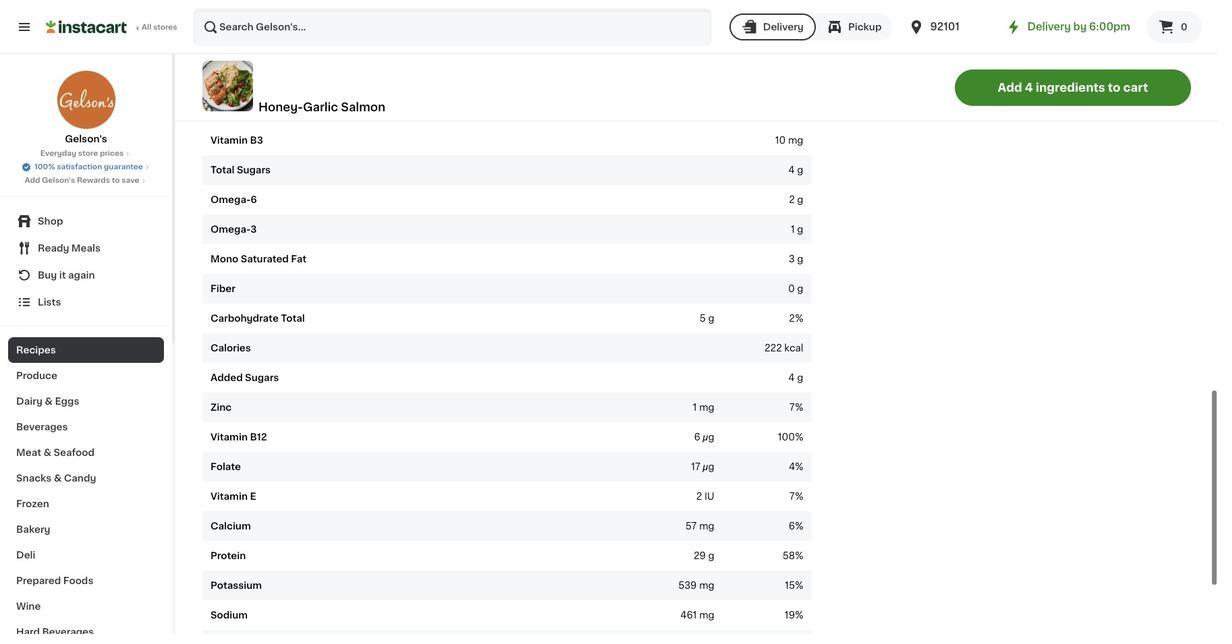 Task type: describe. For each thing, give the bounding box(es) containing it.
broil
[[914, 36, 935, 46]]

mono
[[211, 254, 238, 264]]

the down rimmed
[[1127, 9, 1143, 19]]

gelson's inside the 'add gelson's rewards to save' link
[[42, 177, 75, 184]]

of inside stir tamari (or soy sauce), lime juice, honey, sesame oil and garlic together in a small bowl. place salmon pieces and 3 tablespoons of the tamari mixture in a large sealable plastic bag. (reserve remaining tamari mixture for sauce.) marinate the salmon in the refrigerator, turning frequently, for 20 minutes.
[[426, 9, 436, 19]]

6 for 6 µg
[[694, 432, 700, 442]]

omega- for 3
[[211, 225, 251, 234]]

stores
[[153, 24, 177, 31]]

3 g
[[789, 254, 803, 264]]

omega- for 6
[[211, 195, 251, 204]]

added
[[211, 373, 243, 382]]

Search field
[[194, 9, 710, 45]]

oil
[[483, 0, 494, 5]]

in down together
[[553, 23, 562, 32]]

100% satisfaction guarantee button
[[21, 159, 151, 173]]

2 foil from the left
[[895, 9, 910, 19]]

the down position
[[877, 9, 893, 19]]

the right marinate
[[499, 23, 514, 32]]

the up cooking
[[932, 0, 948, 5]]

soy
[[303, 0, 320, 5]]

15
[[785, 581, 795, 590]]

meat
[[16, 448, 41, 458]]

2 iu
[[696, 492, 715, 501]]

vitamin for vitamin b3
[[211, 135, 248, 145]]

bag.
[[648, 9, 669, 19]]

g for carbohydrate total
[[708, 314, 715, 323]]

17
[[691, 462, 700, 472]]

lime
[[359, 0, 379, 5]]

mg for 539 mg
[[699, 581, 715, 590]]

produce link
[[8, 363, 164, 389]]

recipes link
[[8, 337, 164, 363]]

sealable
[[572, 9, 612, 19]]

rewards
[[77, 177, 110, 184]]

222 kcal
[[765, 343, 803, 353]]

salt.
[[892, 36, 912, 46]]

to left "high"
[[803, 0, 812, 5]]

to inside button
[[1108, 82, 1121, 93]]

salmon down (or
[[265, 9, 299, 19]]

prices
[[100, 150, 124, 157]]

with up sheet.
[[912, 9, 932, 19]]

minutes.
[[321, 36, 362, 46]]

5 inside preheat broiler to high and position rack in the upper third of oven. line a large rimmed baking sheet with foil and coat the foil with cooking spray. remove the salmon from the bag and transfer to the prepared baking sheet. drizzle any remaining marinade from the bag over the salmon and then sprinkle with salt. broil until the salmon is just cooked through, 5 to 8 minutes, depending on thickness. sprinkle with cilantro and serve with the reserved tamari sauce.
[[1125, 36, 1132, 46]]

pickup
[[848, 22, 882, 32]]

large inside stir tamari (or soy sauce), lime juice, honey, sesame oil and garlic together in a small bowl. place salmon pieces and 3 tablespoons of the tamari mixture in a large sealable plastic bag. (reserve remaining tamari mixture for sauce.) marinate the salmon in the refrigerator, turning frequently, for 20 minutes.
[[546, 9, 570, 19]]

foods
[[63, 576, 93, 586]]

tamari up marinate
[[456, 9, 486, 19]]

meat & seafood
[[16, 448, 94, 458]]

add 4 ingredients to cart button
[[955, 69, 1191, 106]]

cilantro
[[956, 50, 991, 59]]

the up minutes,
[[731, 36, 746, 46]]

the up sauce.)
[[438, 9, 454, 19]]

and up depending
[[786, 36, 803, 46]]

5 g
[[700, 314, 715, 323]]

instacart logo image
[[46, 19, 127, 35]]

sauce),
[[323, 0, 357, 5]]

to down sheet
[[790, 23, 800, 32]]

ready meals button
[[8, 235, 164, 262]]

sesame
[[444, 0, 481, 5]]

& for snacks
[[54, 474, 62, 483]]

deli
[[16, 551, 35, 560]]

tamari inside preheat broiler to high and position rack in the upper third of oven. line a large rimmed baking sheet with foil and coat the foil with cooking spray. remove the salmon from the bag and transfer to the prepared baking sheet. drizzle any remaining marinade from the bag over the salmon and then sprinkle with salt. broil until the salmon is just cooked through, 5 to 8 minutes, depending on thickness. sprinkle with cilantro and serve with the reserved tamari sauce.
[[1127, 50, 1157, 59]]

delivery by 6:00pm
[[1027, 22, 1130, 32]]

then
[[806, 36, 827, 46]]

carbohydrate
[[211, 314, 279, 323]]

broiler
[[770, 0, 800, 5]]

line
[[1045, 0, 1065, 5]]

% for 5 g
[[795, 314, 803, 323]]

buy
[[38, 271, 57, 280]]

% for 17 µg
[[795, 462, 803, 472]]

the up "then"
[[802, 23, 818, 32]]

it
[[59, 271, 66, 280]]

% for 29 g
[[795, 551, 803, 561]]

fat
[[291, 254, 307, 264]]

1 for 1 g
[[791, 225, 795, 234]]

2 g
[[789, 195, 803, 204]]

prepared
[[821, 23, 864, 32]]

58
[[783, 551, 795, 561]]

tamari up 'minutes.'
[[331, 23, 361, 32]]

1 vertical spatial bag
[[1126, 23, 1144, 32]]

salmon up 'by'
[[1066, 9, 1100, 19]]

0 button
[[1147, 11, 1202, 43]]

to left the 8
[[1134, 36, 1144, 46]]

& for dairy
[[45, 397, 53, 406]]

vitamin for vitamin e
[[211, 492, 248, 501]]

folate
[[211, 462, 241, 472]]

e
[[250, 492, 256, 501]]

4 %
[[789, 462, 803, 472]]

with down cooked
[[1042, 50, 1062, 59]]

ready meals
[[38, 244, 101, 253]]

shop link
[[8, 208, 164, 235]]

0 vertical spatial for
[[402, 23, 415, 32]]

honey,
[[409, 0, 442, 5]]

is
[[1015, 36, 1023, 46]]

& for meat
[[43, 448, 51, 458]]

µg for 17 µg
[[703, 462, 715, 472]]

add for add 4 ingredients to cart
[[998, 82, 1022, 93]]

deli link
[[8, 543, 164, 568]]

7 % for iu
[[790, 492, 803, 501]]

sodium
[[211, 611, 248, 620]]

kcal
[[784, 343, 803, 353]]

garlic
[[303, 102, 338, 112]]

vitamin b3
[[211, 135, 263, 145]]

turning
[[640, 23, 674, 32]]

frequently,
[[236, 36, 288, 46]]

third
[[981, 0, 1003, 5]]

4 g for added sugars
[[789, 373, 803, 382]]

and left serve
[[994, 50, 1011, 59]]

92101 button
[[909, 8, 990, 46]]

58 %
[[783, 551, 803, 561]]

1 vertical spatial from
[[1083, 23, 1105, 32]]

cooking
[[935, 9, 972, 19]]

salmon down transfer
[[749, 36, 783, 46]]

to left save
[[112, 177, 120, 184]]

3 inside stir tamari (or soy sauce), lime juice, honey, sesame oil and garlic together in a small bowl. place salmon pieces and 3 tablespoons of the tamari mixture in a large sealable plastic bag. (reserve remaining tamari mixture for sauce.) marinate the salmon in the refrigerator, turning frequently, for 20 minutes.
[[356, 9, 362, 19]]

upper
[[950, 0, 978, 5]]

with down broiler
[[794, 9, 814, 19]]

garlic
[[517, 0, 543, 5]]

beverages
[[16, 422, 68, 432]]

with down until
[[933, 50, 953, 59]]

pieces
[[302, 9, 334, 19]]

0 vertical spatial baking
[[731, 9, 762, 19]]

g for protein
[[708, 551, 715, 561]]

salmon left is on the right of page
[[979, 36, 1013, 46]]

7 for 2 iu
[[790, 492, 795, 501]]

calcium
[[211, 521, 251, 531]]

29 g
[[694, 551, 715, 561]]

through,
[[1083, 36, 1123, 46]]

% for 57 mg
[[795, 521, 803, 531]]

add gelson's rewards to save
[[25, 177, 139, 184]]

100
[[778, 432, 795, 442]]

place
[[236, 9, 262, 19]]

mg for 1 mg
[[699, 403, 715, 412]]

0 horizontal spatial a
[[538, 9, 544, 19]]

remaining inside stir tamari (or soy sauce), lime juice, honey, sesame oil and garlic together in a small bowl. place salmon pieces and 3 tablespoons of the tamari mixture in a large sealable plastic bag. (reserve remaining tamari mixture for sauce.) marinate the salmon in the refrigerator, turning frequently, for 20 minutes.
[[281, 23, 328, 32]]

vitamin for vitamin b12
[[211, 432, 248, 442]]

6:00pm
[[1089, 22, 1130, 32]]

sugars for total sugars
[[237, 165, 271, 175]]

1 horizontal spatial total
[[281, 314, 305, 323]]

4 down 100 %
[[789, 462, 795, 472]]

mg for 57 mg
[[699, 521, 715, 531]]

57
[[686, 521, 697, 531]]

100 %
[[778, 432, 803, 442]]

% for 1 mg
[[795, 403, 803, 412]]

0 horizontal spatial total
[[211, 165, 235, 175]]

satisfaction
[[57, 163, 102, 171]]

gelson's link
[[56, 70, 116, 146]]

and down sauce), at the top of the page
[[336, 9, 354, 19]]



Task type: locate. For each thing, give the bounding box(es) containing it.
0 inside button
[[1181, 22, 1188, 32]]

% up 19 %
[[795, 581, 803, 590]]

to left the cart on the top
[[1108, 82, 1121, 93]]

1 vertical spatial 4 g
[[789, 373, 803, 382]]

mixture down oil
[[489, 9, 525, 19]]

2 for 2 %
[[789, 314, 795, 323]]

delivery by 6:00pm link
[[1006, 19, 1130, 35]]

meat & seafood link
[[8, 440, 164, 466]]

7 % for mg
[[790, 403, 803, 412]]

1 7 % from the top
[[790, 403, 803, 412]]

2 vertical spatial &
[[54, 474, 62, 483]]

20
[[306, 36, 318, 46]]

omega- up the omega-3
[[211, 195, 251, 204]]

0 horizontal spatial 0
[[788, 284, 795, 293]]

1 horizontal spatial add
[[998, 82, 1022, 93]]

1 foil from the left
[[816, 9, 831, 19]]

and
[[497, 0, 515, 5], [838, 0, 856, 5], [336, 9, 354, 19], [833, 9, 851, 19], [731, 23, 748, 32], [786, 36, 803, 46], [994, 50, 1011, 59]]

omega-3
[[211, 225, 257, 234]]

2 omega- from the top
[[211, 225, 251, 234]]

1 vertical spatial 2
[[789, 314, 795, 323]]

% down 0 g
[[795, 314, 803, 323]]

1 horizontal spatial 6
[[694, 432, 700, 442]]

1 vertical spatial large
[[546, 9, 570, 19]]

0 vertical spatial of
[[1005, 0, 1015, 5]]

honey-garlic salmon
[[258, 102, 385, 112]]

depending
[[774, 50, 825, 59]]

% for 6 µg
[[795, 432, 803, 442]]

total up omega-6 on the left of page
[[211, 165, 235, 175]]

ingredients
[[1036, 82, 1105, 93]]

everyday store prices link
[[40, 148, 132, 159]]

the down line
[[1048, 9, 1063, 19]]

0 vertical spatial vitamin
[[211, 135, 248, 145]]

% down 4 %
[[795, 492, 803, 501]]

2 horizontal spatial 6
[[789, 521, 795, 531]]

a inside preheat broiler to high and position rack in the upper third of oven. line a large rimmed baking sheet with foil and coat the foil with cooking spray. remove the salmon from the bag and transfer to the prepared baking sheet. drizzle any remaining marinade from the bag over the salmon and then sprinkle with salt. broil until the salmon is just cooked through, 5 to 8 minutes, depending on thickness. sprinkle with cilantro and serve with the reserved tamari sauce.
[[1068, 0, 1073, 5]]

1 vertical spatial 7 %
[[790, 492, 803, 501]]

mixture down tablespoons
[[363, 23, 399, 32]]

in right rack
[[921, 0, 930, 5]]

% down 15 %
[[795, 611, 803, 620]]

0 horizontal spatial baking
[[731, 9, 762, 19]]

7 up 100 %
[[790, 403, 795, 412]]

saturated
[[241, 254, 289, 264]]

refrigerator,
[[582, 23, 638, 32]]

bakery link
[[8, 517, 164, 543]]

position
[[858, 0, 897, 5]]

1 vitamin from the top
[[211, 135, 248, 145]]

1 vertical spatial 3
[[251, 225, 257, 234]]

1 horizontal spatial mixture
[[489, 9, 525, 19]]

3 vitamin from the top
[[211, 492, 248, 501]]

delivery down sheet
[[763, 22, 804, 32]]

high
[[815, 0, 835, 5]]

0 horizontal spatial 3
[[251, 225, 257, 234]]

(reserve
[[236, 23, 279, 32]]

% for 461 mg
[[795, 611, 803, 620]]

in down garlic
[[527, 9, 536, 19]]

with
[[794, 9, 814, 19], [912, 9, 932, 19], [869, 36, 889, 46], [933, 50, 953, 59], [1042, 50, 1062, 59]]

of down honey,
[[426, 9, 436, 19]]

add inside button
[[998, 82, 1022, 93]]

3 up 0 g
[[789, 254, 795, 264]]

6 for 6 %
[[789, 521, 795, 531]]

of inside preheat broiler to high and position rack in the upper third of oven. line a large rimmed baking sheet with foil and coat the foil with cooking spray. remove the salmon from the bag and transfer to the prepared baking sheet. drizzle any remaining marinade from the bag over the salmon and then sprinkle with salt. broil until the salmon is just cooked through, 5 to 8 minutes, depending on thickness. sprinkle with cilantro and serve with the reserved tamari sauce.
[[1005, 0, 1015, 5]]

4 down 10 mg
[[789, 165, 795, 175]]

5 % from the top
[[795, 492, 803, 501]]

461
[[680, 611, 697, 620]]

in up sealable
[[589, 0, 597, 5]]

1 vertical spatial 1
[[693, 403, 697, 412]]

1 vertical spatial omega-
[[211, 225, 251, 234]]

sugars for added sugars
[[245, 373, 279, 382]]

1 % from the top
[[795, 314, 803, 323]]

guarantee
[[104, 163, 143, 171]]

mg right 539
[[699, 581, 715, 590]]

for down tablespoons
[[402, 23, 415, 32]]

0 horizontal spatial for
[[290, 36, 304, 46]]

2 4 g from the top
[[789, 373, 803, 382]]

4 % from the top
[[795, 462, 803, 472]]

µg right 17
[[703, 462, 715, 472]]

7 for 1 mg
[[790, 403, 795, 412]]

and up prepared at right top
[[833, 9, 851, 19]]

0 vertical spatial mixture
[[489, 9, 525, 19]]

1 vertical spatial µg
[[703, 462, 715, 472]]

sugars right added
[[245, 373, 279, 382]]

1 for 1 mg
[[693, 403, 697, 412]]

drizzle
[[932, 23, 964, 32]]

3
[[356, 9, 362, 19], [251, 225, 257, 234], [789, 254, 795, 264]]

snacks & candy
[[16, 474, 96, 483]]

1 vertical spatial baking
[[866, 23, 898, 32]]

1 horizontal spatial of
[[1005, 0, 1015, 5]]

wine
[[16, 602, 41, 611]]

plastic
[[614, 9, 646, 19]]

and down preheat
[[731, 23, 748, 32]]

2 vitamin from the top
[[211, 432, 248, 442]]

0 horizontal spatial mixture
[[363, 23, 399, 32]]

0 for 0
[[1181, 22, 1188, 32]]

total sugars
[[211, 165, 271, 175]]

1 vertical spatial 6
[[694, 432, 700, 442]]

from down rimmed
[[1103, 9, 1125, 19]]

% for 2 iu
[[795, 492, 803, 501]]

& right meat
[[43, 448, 51, 458]]

protein
[[211, 551, 246, 561]]

6 % from the top
[[795, 521, 803, 531]]

gelson's up "store"
[[65, 134, 107, 144]]

0 vertical spatial gelson's
[[65, 134, 107, 144]]

0 vertical spatial 5
[[1125, 36, 1132, 46]]

omega-
[[211, 195, 251, 204], [211, 225, 251, 234]]

lists link
[[8, 289, 164, 316]]

7 % from the top
[[795, 551, 803, 561]]

2 vertical spatial 2
[[696, 492, 702, 501]]

1 g
[[791, 225, 803, 234]]

µg for 6 µg
[[703, 432, 715, 442]]

2 remaining from the left
[[986, 23, 1034, 32]]

0 horizontal spatial 6
[[251, 195, 257, 204]]

1 vertical spatial 7
[[790, 492, 795, 501]]

bag
[[1146, 9, 1164, 19], [1126, 23, 1144, 32]]

1 omega- from the top
[[211, 195, 251, 204]]

remaining up 20
[[281, 23, 328, 32]]

of
[[1005, 0, 1015, 5], [426, 9, 436, 19]]

15 %
[[785, 581, 803, 590]]

0 horizontal spatial large
[[546, 9, 570, 19]]

1 horizontal spatial 3
[[356, 9, 362, 19]]

mg
[[788, 135, 803, 145], [699, 403, 715, 412], [699, 521, 715, 531], [699, 581, 715, 590], [699, 611, 715, 620]]

sheet.
[[900, 23, 930, 32]]

vitamin left b3 in the left of the page
[[211, 135, 248, 145]]

a for in
[[600, 0, 605, 5]]

and up coat
[[838, 0, 856, 5]]

on
[[828, 50, 840, 59]]

remaining inside preheat broiler to high and position rack in the upper third of oven. line a large rimmed baking sheet with foil and coat the foil with cooking spray. remove the salmon from the bag and transfer to the prepared baking sheet. drizzle any remaining marinade from the bag over the salmon and then sprinkle with salt. broil until the salmon is just cooked through, 5 to 8 minutes, depending on thickness. sprinkle with cilantro and serve with the reserved tamari sauce.
[[986, 23, 1034, 32]]

7 up 6 %
[[790, 492, 795, 501]]

0 vertical spatial &
[[45, 397, 53, 406]]

1 vertical spatial 0
[[788, 284, 795, 293]]

candy
[[64, 474, 96, 483]]

service type group
[[729, 13, 892, 40]]

0 horizontal spatial bag
[[1126, 23, 1144, 32]]

g for omega-6
[[797, 195, 803, 204]]

19 %
[[785, 611, 803, 620]]

0 horizontal spatial 5
[[700, 314, 706, 323]]

g for total sugars
[[797, 165, 803, 175]]

0 vertical spatial 3
[[356, 9, 362, 19]]

0 vertical spatial µg
[[703, 432, 715, 442]]

0 vertical spatial from
[[1103, 9, 1125, 19]]

buy it again
[[38, 271, 95, 280]]

6 down total sugars
[[251, 195, 257, 204]]

1 horizontal spatial 5
[[1125, 36, 1132, 46]]

6 up 17
[[694, 432, 700, 442]]

0 horizontal spatial delivery
[[763, 22, 804, 32]]

the up "cilantro"
[[961, 36, 976, 46]]

1 horizontal spatial bag
[[1146, 9, 1164, 19]]

2 horizontal spatial 3
[[789, 254, 795, 264]]

1 vertical spatial vitamin
[[211, 432, 248, 442]]

remove
[[1006, 9, 1045, 19]]

mg right 57
[[699, 521, 715, 531]]

fiber
[[211, 284, 235, 293]]

vitamin left b12 in the bottom of the page
[[211, 432, 248, 442]]

None search field
[[193, 8, 712, 46]]

frozen
[[16, 499, 49, 509]]

sauce.)
[[417, 23, 452, 32]]

0 horizontal spatial add
[[25, 177, 40, 184]]

3 down the lime
[[356, 9, 362, 19]]

1 vertical spatial gelson's
[[42, 177, 75, 184]]

g for omega-3
[[797, 225, 803, 234]]

% down 6 %
[[795, 551, 803, 561]]

7 % down 4 %
[[790, 492, 803, 501]]

the down sealable
[[564, 23, 580, 32]]

marinade
[[1036, 23, 1080, 32]]

2 horizontal spatial a
[[1068, 0, 1073, 5]]

baking down preheat
[[731, 9, 762, 19]]

0 vertical spatial bag
[[1146, 9, 1164, 19]]

add for add gelson's rewards to save
[[25, 177, 40, 184]]

again
[[68, 271, 95, 280]]

4 down kcal
[[789, 373, 795, 382]]

6 up 58 %
[[789, 521, 795, 531]]

bakery
[[16, 525, 50, 535]]

% up 58 %
[[795, 521, 803, 531]]

1 vertical spatial for
[[290, 36, 304, 46]]

8 % from the top
[[795, 581, 803, 590]]

all stores
[[142, 24, 177, 31]]

0 vertical spatial omega-
[[211, 195, 251, 204]]

mono saturated fat
[[211, 254, 307, 264]]

add gelson's rewards to save link
[[25, 175, 147, 186]]

lists
[[38, 298, 61, 307]]

% up 4 %
[[795, 432, 803, 442]]

baking down coat
[[866, 23, 898, 32]]

large up 'by'
[[1076, 0, 1099, 5]]

by
[[1073, 22, 1087, 32]]

sugars
[[237, 165, 271, 175], [245, 373, 279, 382]]

57 mg
[[686, 521, 715, 531]]

% for 539 mg
[[795, 581, 803, 590]]

b3
[[250, 135, 263, 145]]

save
[[122, 177, 139, 184]]

1 4 g from the top
[[789, 165, 803, 175]]

and right oil
[[497, 0, 515, 5]]

&
[[45, 397, 53, 406], [43, 448, 51, 458], [54, 474, 62, 483]]

mg right the 10
[[788, 135, 803, 145]]

omega- down omega-6 on the left of page
[[211, 225, 251, 234]]

7 %
[[790, 403, 803, 412], [790, 492, 803, 501]]

2 % from the top
[[795, 403, 803, 412]]

1 horizontal spatial baking
[[866, 23, 898, 32]]

juice,
[[382, 0, 407, 5]]

0 down 3 g
[[788, 284, 795, 293]]

4 g
[[789, 165, 803, 175], [789, 373, 803, 382]]

3 up mono saturated fat on the left top of page
[[251, 225, 257, 234]]

1 horizontal spatial 1
[[791, 225, 795, 234]]

0 vertical spatial 2
[[789, 195, 795, 204]]

tamari down the 8
[[1127, 50, 1157, 59]]

1 horizontal spatial 0
[[1181, 22, 1188, 32]]

the down cooked
[[1065, 50, 1081, 59]]

4 g for total sugars
[[789, 165, 803, 175]]

2 vertical spatial vitamin
[[211, 492, 248, 501]]

1 vertical spatial of
[[426, 9, 436, 19]]

add down 100%
[[25, 177, 40, 184]]

eggs
[[55, 397, 79, 406]]

2 for 2 iu
[[696, 492, 702, 501]]

the up through, on the top right of the page
[[1108, 23, 1123, 32]]

remaining up is on the right of page
[[986, 23, 1034, 32]]

from
[[1103, 9, 1125, 19], [1083, 23, 1105, 32]]

g for added sugars
[[797, 373, 803, 382]]

small
[[608, 0, 633, 5]]

zinc
[[211, 403, 232, 412]]

8
[[1146, 36, 1153, 46]]

0 vertical spatial sugars
[[237, 165, 271, 175]]

buy it again link
[[8, 262, 164, 289]]

0 vertical spatial 6
[[251, 195, 257, 204]]

a for line
[[1068, 0, 1073, 5]]

1 µg from the top
[[703, 432, 715, 442]]

iu
[[705, 492, 715, 501]]

prepared
[[16, 576, 61, 586]]

& left eggs at the bottom left
[[45, 397, 53, 406]]

g for fiber
[[797, 284, 803, 293]]

total right carbohydrate
[[281, 314, 305, 323]]

vitamin left e
[[211, 492, 248, 501]]

nutrition info
[[202, 98, 302, 112]]

4
[[1025, 82, 1033, 93], [789, 165, 795, 175], [789, 373, 795, 382], [789, 462, 795, 472]]

bowl.
[[635, 0, 660, 5]]

bag left over
[[1126, 23, 1144, 32]]

with up thickness.
[[869, 36, 889, 46]]

0 vertical spatial total
[[211, 165, 235, 175]]

0 right over
[[1181, 22, 1188, 32]]

0 vertical spatial 7
[[790, 403, 795, 412]]

vitamin b12
[[211, 432, 267, 442]]

1 horizontal spatial foil
[[895, 9, 910, 19]]

1 horizontal spatial large
[[1076, 0, 1099, 5]]

1 mg
[[693, 403, 715, 412]]

tamari up place
[[255, 0, 285, 5]]

1 vertical spatial &
[[43, 448, 51, 458]]

produce
[[16, 371, 57, 381]]

bag up over
[[1146, 9, 1164, 19]]

1 horizontal spatial remaining
[[986, 23, 1034, 32]]

large inside preheat broiler to high and position rack in the upper third of oven. line a large rimmed baking sheet with foil and coat the foil with cooking spray. remove the salmon from the bag and transfer to the prepared baking sheet. drizzle any remaining marinade from the bag over the salmon and then sprinkle with salt. broil until the salmon is just cooked through, 5 to 8 minutes, depending on thickness. sprinkle with cilantro and serve with the reserved tamari sauce.
[[1076, 0, 1099, 5]]

9 % from the top
[[795, 611, 803, 620]]

0 vertical spatial add
[[998, 82, 1022, 93]]

0 horizontal spatial 1
[[693, 403, 697, 412]]

delivery for delivery
[[763, 22, 804, 32]]

1 horizontal spatial delivery
[[1027, 22, 1071, 32]]

all stores link
[[46, 8, 178, 46]]

delivery inside button
[[763, 22, 804, 32]]

1 up 6 μg
[[693, 403, 697, 412]]

0 horizontal spatial of
[[426, 9, 436, 19]]

1 vertical spatial 5
[[700, 314, 706, 323]]

from up through, on the top right of the page
[[1083, 23, 1105, 32]]

2 up 1 g
[[789, 195, 795, 204]]

2 for 2 g
[[789, 195, 795, 204]]

1 vertical spatial total
[[281, 314, 305, 323]]

2 left iu
[[696, 492, 702, 501]]

any
[[967, 23, 984, 32]]

mg for 10 mg
[[788, 135, 803, 145]]

add down serve
[[998, 82, 1022, 93]]

1 vertical spatial sugars
[[245, 373, 279, 382]]

rimmed
[[1102, 0, 1138, 5]]

& left candy
[[54, 474, 62, 483]]

mg up 6 μg
[[699, 403, 715, 412]]

µg down 1 mg
[[703, 432, 715, 442]]

3 % from the top
[[795, 432, 803, 442]]

gelson's logo image
[[56, 70, 116, 130]]

large down together
[[546, 9, 570, 19]]

0 vertical spatial large
[[1076, 0, 1099, 5]]

b12
[[250, 432, 267, 442]]

carbohydrate total
[[211, 314, 305, 323]]

0 horizontal spatial remaining
[[281, 23, 328, 32]]

mg for 461 mg
[[699, 611, 715, 620]]

4 down serve
[[1025, 82, 1033, 93]]

mg right 461
[[699, 611, 715, 620]]

a up sealable
[[600, 0, 605, 5]]

2 vertical spatial 6
[[789, 521, 795, 531]]

sugars down b3 in the left of the page
[[237, 165, 271, 175]]

4 inside add 4 ingredients to cart button
[[1025, 82, 1033, 93]]

add 4 ingredients to cart
[[998, 82, 1148, 93]]

0 vertical spatial 1
[[791, 225, 795, 234]]

in inside preheat broiler to high and position rack in the upper third of oven. line a large rimmed baking sheet with foil and coat the foil with cooking spray. remove the salmon from the bag and transfer to the prepared baking sheet. drizzle any remaining marinade from the bag over the salmon and then sprinkle with salt. broil until the salmon is just cooked through, 5 to 8 minutes, depending on thickness. sprinkle with cilantro and serve with the reserved tamari sauce.
[[921, 0, 930, 5]]

2 up kcal
[[789, 314, 795, 323]]

a right line
[[1068, 0, 1073, 5]]

2 7 from the top
[[790, 492, 795, 501]]

seafood
[[54, 448, 94, 458]]

1 horizontal spatial for
[[402, 23, 415, 32]]

7 % up 100 %
[[790, 403, 803, 412]]

2 vertical spatial 3
[[789, 254, 795, 264]]

delivery for delivery by 6:00pm
[[1027, 22, 1071, 32]]

until
[[938, 36, 958, 46]]

2 7 % from the top
[[790, 492, 803, 501]]

0 vertical spatial 0
[[1181, 22, 1188, 32]]

salmon down garlic
[[517, 23, 551, 32]]

0 vertical spatial 7 %
[[790, 403, 803, 412]]

1 vertical spatial add
[[25, 177, 40, 184]]

1 7 from the top
[[790, 403, 795, 412]]

0 for 0 g
[[788, 284, 795, 293]]

prepared foods link
[[8, 568, 164, 594]]

transfer
[[751, 23, 788, 32]]

snacks & candy link
[[8, 466, 164, 491]]

0 horizontal spatial foil
[[816, 9, 831, 19]]

stir tamari (or soy sauce), lime juice, honey, sesame oil and garlic together in a small bowl. place salmon pieces and 3 tablespoons of the tamari mixture in a large sealable plastic bag. (reserve remaining tamari mixture for sauce.) marinate the salmon in the refrigerator, turning frequently, for 20 minutes.
[[236, 0, 674, 46]]

% up 100 %
[[795, 403, 803, 412]]

2 µg from the top
[[703, 462, 715, 472]]

1 remaining from the left
[[281, 23, 328, 32]]

1 horizontal spatial a
[[600, 0, 605, 5]]

foil down rack
[[895, 9, 910, 19]]

1 vertical spatial mixture
[[363, 23, 399, 32]]

222
[[765, 343, 782, 353]]

gelson's down 100%
[[42, 177, 75, 184]]

of right 'third'
[[1005, 0, 1015, 5]]

g for mono saturated fat
[[797, 254, 803, 264]]

0 vertical spatial 4 g
[[789, 165, 803, 175]]



Task type: vqa. For each thing, say whether or not it's contained in the screenshot.


